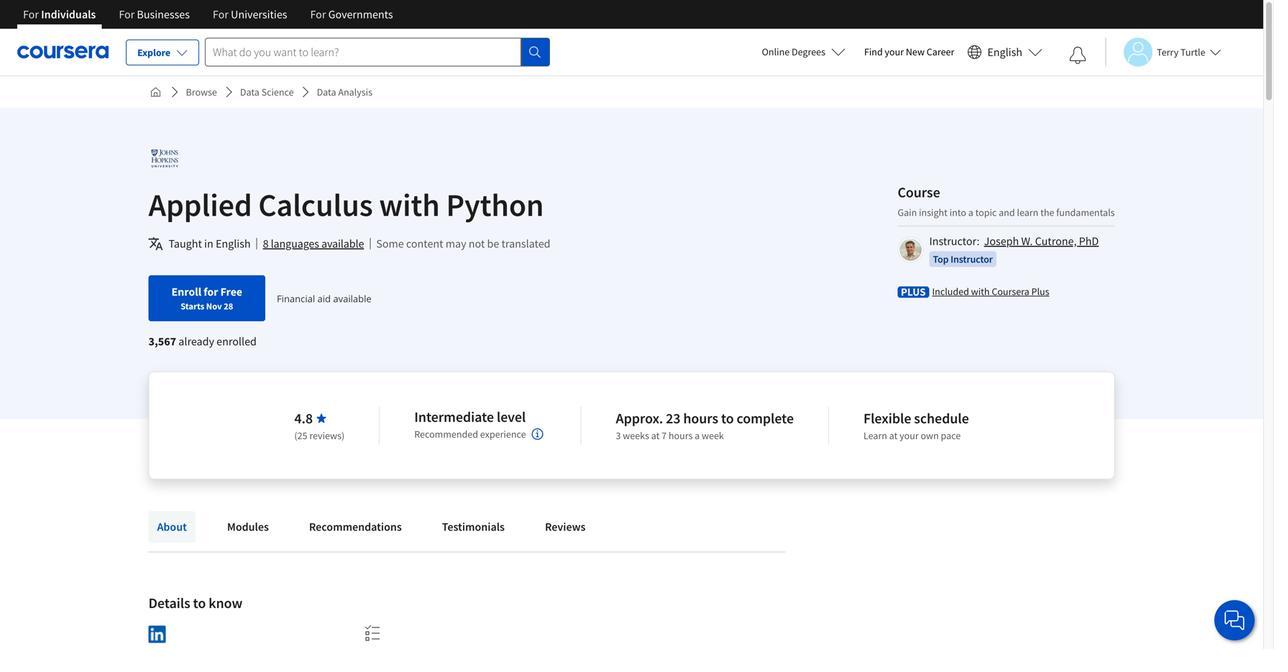 Task type: locate. For each thing, give the bounding box(es) containing it.
python
[[446, 185, 544, 225]]

plus
[[1032, 285, 1050, 298]]

0 horizontal spatial a
[[695, 429, 700, 442]]

data
[[240, 86, 260, 99], [317, 86, 336, 99]]

28
[[224, 301, 233, 312]]

available right aid
[[333, 292, 372, 305]]

included with coursera plus link
[[932, 284, 1050, 299]]

2 at from the left
[[890, 429, 898, 442]]

for left individuals
[[23, 7, 39, 22]]

to left know
[[193, 594, 206, 612]]

chat with us image
[[1223, 609, 1246, 632]]

0 horizontal spatial to
[[193, 594, 206, 612]]

4 for from the left
[[310, 7, 326, 22]]

to
[[721, 410, 734, 428], [193, 594, 206, 612]]

joseph
[[984, 234, 1019, 248]]

a
[[969, 206, 974, 219], [695, 429, 700, 442]]

hours right 7
[[669, 429, 693, 442]]

What do you want to learn? text field
[[205, 38, 521, 67]]

for individuals
[[23, 7, 96, 22]]

for
[[204, 285, 218, 299]]

home image
[[150, 86, 161, 98]]

data science
[[240, 86, 294, 99]]

1 data from the left
[[240, 86, 260, 99]]

1 horizontal spatial data
[[317, 86, 336, 99]]

intermediate
[[414, 408, 494, 426]]

for left the governments
[[310, 7, 326, 22]]

0 vertical spatial available
[[321, 237, 364, 251]]

weeks
[[623, 429, 649, 442]]

2 for from the left
[[119, 7, 135, 22]]

0 vertical spatial english
[[988, 45, 1023, 59]]

data for data science
[[240, 86, 260, 99]]

the
[[1041, 206, 1055, 219]]

terry
[[1157, 46, 1179, 59]]

for for universities
[[213, 7, 229, 22]]

phd
[[1079, 234, 1099, 248]]

to inside approx. 23 hours to complete 3 weeks at 7 hours a week
[[721, 410, 734, 428]]

free
[[220, 285, 242, 299]]

3 for from the left
[[213, 7, 229, 22]]

your right find at the right of the page
[[885, 45, 904, 58]]

degrees
[[792, 45, 826, 58]]

for for individuals
[[23, 7, 39, 22]]

0 vertical spatial with
[[379, 185, 440, 225]]

translated
[[502, 237, 551, 251]]

0 horizontal spatial with
[[379, 185, 440, 225]]

schedule
[[914, 410, 969, 428]]

with right included
[[971, 285, 990, 298]]

0 horizontal spatial data
[[240, 86, 260, 99]]

at left 7
[[651, 429, 660, 442]]

for businesses
[[119, 7, 190, 22]]

enroll for free starts nov 28
[[172, 285, 242, 312]]

at
[[651, 429, 660, 442], [890, 429, 898, 442]]

1 horizontal spatial english
[[988, 45, 1023, 59]]

own
[[921, 429, 939, 442]]

joseph w. cutrone, phd image
[[900, 239, 922, 261]]

english right in
[[216, 237, 251, 251]]

1 horizontal spatial to
[[721, 410, 734, 428]]

testimonials
[[442, 520, 505, 534]]

english
[[988, 45, 1023, 59], [216, 237, 251, 251]]

1 vertical spatial to
[[193, 594, 206, 612]]

for
[[23, 7, 39, 22], [119, 7, 135, 22], [213, 7, 229, 22], [310, 7, 326, 22]]

financial
[[277, 292, 315, 305]]

1 horizontal spatial at
[[890, 429, 898, 442]]

recommendations
[[309, 520, 402, 534]]

1 vertical spatial your
[[900, 429, 919, 442]]

1 vertical spatial english
[[216, 237, 251, 251]]

data left analysis
[[317, 86, 336, 99]]

a inside approx. 23 hours to complete 3 weeks at 7 hours a week
[[695, 429, 700, 442]]

0 horizontal spatial english
[[216, 237, 251, 251]]

hours
[[684, 410, 719, 428], [669, 429, 693, 442]]

0 vertical spatial to
[[721, 410, 734, 428]]

with up the content
[[379, 185, 440, 225]]

already
[[179, 334, 214, 349]]

businesses
[[137, 7, 190, 22]]

available down the applied calculus with python
[[321, 237, 364, 251]]

information about difficulty level pre-requisites. image
[[532, 429, 543, 440]]

your left own
[[900, 429, 919, 442]]

a left week
[[695, 429, 700, 442]]

available for financial aid available
[[333, 292, 372, 305]]

at right learn
[[890, 429, 898, 442]]

for left the universities
[[213, 7, 229, 22]]

individuals
[[41, 7, 96, 22]]

to up week
[[721, 410, 734, 428]]

english right career
[[988, 45, 1023, 59]]

enrolled
[[217, 334, 257, 349]]

3,567
[[149, 334, 176, 349]]

hours up week
[[684, 410, 719, 428]]

recommendations link
[[301, 511, 411, 543]]

2 data from the left
[[317, 86, 336, 99]]

1 vertical spatial available
[[333, 292, 372, 305]]

for left businesses at left top
[[119, 7, 135, 22]]

joseph w. cutrone, phd link
[[984, 234, 1099, 248]]

1 horizontal spatial a
[[969, 206, 974, 219]]

data for data analysis
[[317, 86, 336, 99]]

1 for from the left
[[23, 7, 39, 22]]

about link
[[149, 511, 196, 543]]

terry turtle button
[[1105, 38, 1222, 67]]

find
[[864, 45, 883, 58]]

cutrone,
[[1035, 234, 1077, 248]]

some
[[376, 237, 404, 251]]

some content may not be translated
[[376, 237, 551, 251]]

data left science
[[240, 86, 260, 99]]

available
[[321, 237, 364, 251], [333, 292, 372, 305]]

turtle
[[1181, 46, 1206, 59]]

gain
[[898, 206, 917, 219]]

instructor:
[[930, 234, 980, 248]]

approx. 23 hours to complete 3 weeks at 7 hours a week
[[616, 410, 794, 442]]

recommended
[[414, 428, 478, 441]]

0 vertical spatial a
[[969, 206, 974, 219]]

at inside approx. 23 hours to complete 3 weeks at 7 hours a week
[[651, 429, 660, 442]]

in
[[204, 237, 213, 251]]

available for 8 languages available
[[321, 237, 364, 251]]

1 vertical spatial a
[[695, 429, 700, 442]]

1 at from the left
[[651, 429, 660, 442]]

available inside button
[[321, 237, 364, 251]]

None search field
[[205, 38, 550, 67]]

johns hopkins university image
[[149, 142, 181, 175]]

explore button
[[126, 40, 199, 65]]

a right into
[[969, 206, 974, 219]]

your
[[885, 45, 904, 58], [900, 429, 919, 442]]

0 vertical spatial hours
[[684, 410, 719, 428]]

0 horizontal spatial at
[[651, 429, 660, 442]]

8 languages available button
[[263, 235, 364, 252]]

1 vertical spatial with
[[971, 285, 990, 298]]

learn
[[864, 429, 888, 442]]



Task type: describe. For each thing, give the bounding box(es) containing it.
for for businesses
[[119, 7, 135, 22]]

applied calculus with python
[[149, 185, 544, 225]]

about
[[157, 520, 187, 534]]

topic
[[976, 206, 997, 219]]

4.8
[[294, 410, 313, 428]]

flexible
[[864, 410, 912, 428]]

insight
[[919, 206, 948, 219]]

data analysis
[[317, 86, 373, 99]]

modules link
[[219, 511, 278, 543]]

your inside flexible schedule learn at your own pace
[[900, 429, 919, 442]]

included with coursera plus
[[932, 285, 1050, 298]]

course
[[898, 183, 941, 201]]

into
[[950, 206, 967, 219]]

top
[[933, 253, 949, 266]]

week
[[702, 429, 724, 442]]

aid
[[318, 292, 331, 305]]

coursera image
[[17, 40, 109, 63]]

data science link
[[234, 79, 300, 105]]

may
[[446, 237, 466, 251]]

analysis
[[338, 86, 373, 99]]

browse
[[186, 86, 217, 99]]

23
[[666, 410, 681, 428]]

3
[[616, 429, 621, 442]]

terry turtle
[[1157, 46, 1206, 59]]

details to know
[[149, 594, 243, 612]]

included
[[932, 285, 969, 298]]

course gain insight into a topic and learn the fundamentals
[[898, 183, 1115, 219]]

modules
[[227, 520, 269, 534]]

for for governments
[[310, 7, 326, 22]]

a inside course gain insight into a topic and learn the fundamentals
[[969, 206, 974, 219]]

explore
[[137, 46, 170, 59]]

online degrees
[[762, 45, 826, 58]]

financial aid available button
[[277, 292, 372, 305]]

know
[[209, 594, 243, 612]]

content
[[406, 237, 443, 251]]

browse link
[[180, 79, 223, 105]]

reviews
[[545, 520, 586, 534]]

starts
[[181, 301, 204, 312]]

be
[[487, 237, 499, 251]]

reviews link
[[537, 511, 594, 543]]

3,567 already enrolled
[[149, 334, 257, 349]]

show notifications image
[[1070, 47, 1087, 64]]

1 vertical spatial hours
[[669, 429, 693, 442]]

not
[[469, 237, 485, 251]]

(25 reviews)
[[294, 429, 345, 442]]

learn
[[1017, 206, 1039, 219]]

pace
[[941, 429, 961, 442]]

8 languages available
[[263, 237, 364, 251]]

instructor: joseph w. cutrone, phd top instructor
[[930, 234, 1099, 266]]

find your new career link
[[857, 43, 962, 61]]

for governments
[[310, 7, 393, 22]]

approx.
[[616, 410, 663, 428]]

financial aid available
[[277, 292, 372, 305]]

7
[[662, 429, 667, 442]]

8
[[263, 237, 269, 251]]

coursera plus image
[[898, 287, 930, 298]]

recommended experience
[[414, 428, 526, 441]]

languages
[[271, 237, 319, 251]]

intermediate level
[[414, 408, 526, 426]]

details
[[149, 594, 190, 612]]

english button
[[962, 29, 1049, 76]]

calculus
[[258, 185, 373, 225]]

universities
[[231, 7, 287, 22]]

reviews)
[[310, 429, 345, 442]]

at inside flexible schedule learn at your own pace
[[890, 429, 898, 442]]

complete
[[737, 410, 794, 428]]

english inside button
[[988, 45, 1023, 59]]

taught in english
[[169, 237, 251, 251]]

enroll
[[172, 285, 201, 299]]

find your new career
[[864, 45, 955, 58]]

testimonials link
[[434, 511, 513, 543]]

career
[[927, 45, 955, 58]]

1 horizontal spatial with
[[971, 285, 990, 298]]

banner navigation
[[12, 0, 405, 40]]

and
[[999, 206, 1015, 219]]

new
[[906, 45, 925, 58]]

online
[[762, 45, 790, 58]]

0 vertical spatial your
[[885, 45, 904, 58]]

instructor
[[951, 253, 993, 266]]

taught
[[169, 237, 202, 251]]

(25
[[294, 429, 308, 442]]

fundamentals
[[1057, 206, 1115, 219]]

for universities
[[213, 7, 287, 22]]

data analysis link
[[311, 79, 378, 105]]

nov
[[206, 301, 222, 312]]

coursera
[[992, 285, 1030, 298]]



Task type: vqa. For each thing, say whether or not it's contained in the screenshot.
more
no



